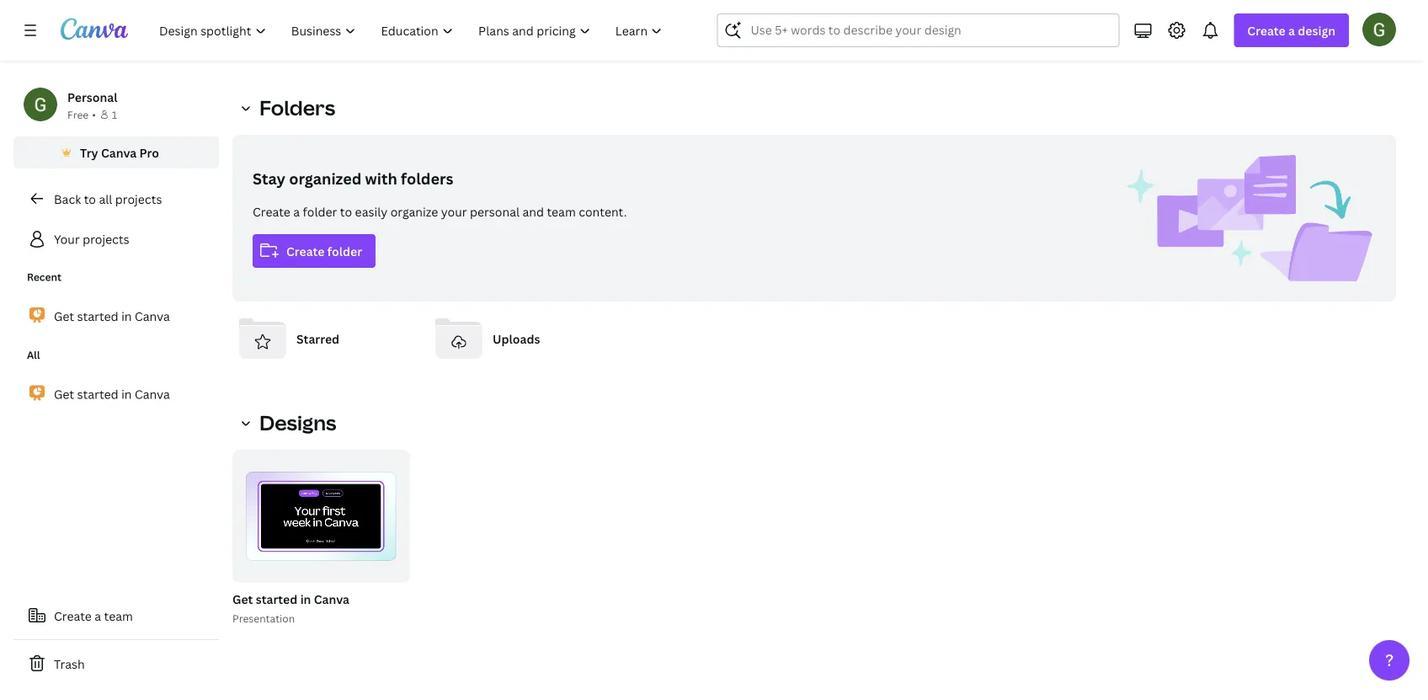Task type: vqa. For each thing, say whether or not it's contained in the screenshot.
list
no



Task type: locate. For each thing, give the bounding box(es) containing it.
with
[[365, 168, 397, 189]]

uploads link
[[429, 309, 611, 369]]

try canva pro button
[[13, 136, 219, 168]]

2 horizontal spatial a
[[1289, 22, 1295, 38]]

folders
[[401, 168, 454, 189]]

create up trash on the bottom left
[[54, 608, 92, 624]]

canva inside button
[[101, 144, 137, 160]]

team right "and"
[[547, 204, 576, 220]]

a
[[1289, 22, 1295, 38], [293, 204, 300, 220], [95, 608, 101, 624]]

1 vertical spatial team
[[104, 608, 133, 624]]

all
[[27, 348, 40, 362]]

to left all
[[84, 191, 96, 207]]

0 vertical spatial a
[[1289, 22, 1295, 38]]

get started in canva presentation
[[232, 592, 350, 626]]

create inside "create a design" dropdown button
[[1248, 22, 1286, 38]]

•
[[92, 107, 96, 121]]

create inside create a team button
[[54, 608, 92, 624]]

1 vertical spatial get started in canva
[[54, 386, 170, 402]]

folder down organized
[[303, 204, 337, 220]]

back to all projects
[[54, 191, 162, 207]]

get started in canva
[[54, 308, 170, 324], [54, 386, 170, 402]]

create down organized
[[286, 243, 325, 259]]

2 vertical spatial started
[[256, 592, 298, 608]]

your projects link
[[13, 222, 219, 256]]

free
[[67, 107, 89, 121]]

your projects
[[54, 231, 129, 247]]

back
[[54, 191, 81, 207]]

free •
[[67, 107, 96, 121]]

team up trash link
[[104, 608, 133, 624]]

0 vertical spatial get started in canva link
[[13, 298, 219, 334]]

get
[[54, 308, 74, 324], [54, 386, 74, 402], [232, 592, 253, 608]]

0 horizontal spatial team
[[104, 608, 133, 624]]

0 vertical spatial get
[[54, 308, 74, 324]]

2 vertical spatial get
[[232, 592, 253, 608]]

to
[[84, 191, 96, 207], [340, 204, 352, 220]]

projects right your
[[83, 231, 129, 247]]

create left 'design'
[[1248, 22, 1286, 38]]

0 vertical spatial projects
[[115, 191, 162, 207]]

to left 'easily'
[[340, 204, 352, 220]]

get started in canva button
[[232, 590, 350, 611]]

1 vertical spatial started
[[77, 386, 118, 402]]

0 vertical spatial team
[[547, 204, 576, 220]]

1 vertical spatial get started in canva link
[[13, 376, 219, 412]]

folder
[[303, 204, 337, 220], [327, 243, 362, 259]]

a up trash link
[[95, 608, 101, 624]]

create inside create folder button
[[286, 243, 325, 259]]

create down stay
[[253, 204, 290, 220]]

designs
[[259, 409, 336, 437]]

recent
[[27, 270, 61, 284]]

a inside button
[[95, 608, 101, 624]]

organize
[[391, 204, 438, 220]]

projects right all
[[115, 191, 162, 207]]

create a team button
[[13, 599, 219, 633]]

2 get started in canva link from the top
[[13, 376, 219, 412]]

0 horizontal spatial to
[[84, 191, 96, 207]]

0 vertical spatial started
[[77, 308, 118, 324]]

a left 'design'
[[1289, 22, 1295, 38]]

content.
[[579, 204, 627, 220]]

None search field
[[717, 13, 1120, 47]]

1 vertical spatial folder
[[327, 243, 362, 259]]

create folder
[[286, 243, 362, 259]]

starred link
[[232, 309, 415, 369]]

0 horizontal spatial a
[[95, 608, 101, 624]]

back to all projects link
[[13, 182, 219, 216]]

in inside get started in canva presentation
[[300, 592, 311, 608]]

0 vertical spatial get started in canva
[[54, 308, 170, 324]]

a for design
[[1289, 22, 1295, 38]]

1 vertical spatial a
[[293, 204, 300, 220]]

get started in canva link
[[13, 298, 219, 334], [13, 376, 219, 412]]

create
[[1248, 22, 1286, 38], [253, 204, 290, 220], [286, 243, 325, 259], [54, 608, 92, 624]]

personal
[[67, 89, 117, 105]]

create for create a folder to easily organize your personal and team content.
[[253, 204, 290, 220]]

presentation
[[232, 612, 295, 626]]

2 vertical spatial in
[[300, 592, 311, 608]]

canva inside get started in canva presentation
[[314, 592, 350, 608]]

folder down 'easily'
[[327, 243, 362, 259]]

a inside dropdown button
[[1289, 22, 1295, 38]]

a up create folder button
[[293, 204, 300, 220]]

your
[[54, 231, 80, 247]]

2 vertical spatial a
[[95, 608, 101, 624]]

0 vertical spatial in
[[121, 308, 132, 324]]

team
[[547, 204, 576, 220], [104, 608, 133, 624]]

in
[[121, 308, 132, 324], [121, 386, 132, 402], [300, 592, 311, 608]]

projects
[[115, 191, 162, 207], [83, 231, 129, 247]]

1 get started in canva link from the top
[[13, 298, 219, 334]]

create a design
[[1248, 22, 1336, 38]]

design
[[1298, 22, 1336, 38]]

canva
[[101, 144, 137, 160], [135, 308, 170, 324], [135, 386, 170, 402], [314, 592, 350, 608]]

started
[[77, 308, 118, 324], [77, 386, 118, 402], [256, 592, 298, 608]]

1
[[112, 107, 117, 121]]

a for folder
[[293, 204, 300, 220]]

1 horizontal spatial a
[[293, 204, 300, 220]]

create for create a team
[[54, 608, 92, 624]]

get inside get started in canva presentation
[[232, 592, 253, 608]]



Task type: describe. For each thing, give the bounding box(es) containing it.
personal
[[470, 204, 520, 220]]

trash
[[54, 656, 85, 672]]

starred
[[296, 331, 339, 347]]

create folder button
[[253, 235, 376, 268]]

Search search field
[[751, 14, 1086, 46]]

team inside button
[[104, 608, 133, 624]]

create a design button
[[1234, 13, 1349, 47]]

1 vertical spatial projects
[[83, 231, 129, 247]]

0 vertical spatial folder
[[303, 204, 337, 220]]

your
[[441, 204, 467, 220]]

stay
[[253, 168, 286, 189]]

1 horizontal spatial to
[[340, 204, 352, 220]]

stay organized with folders
[[253, 168, 454, 189]]

uploads
[[493, 331, 540, 347]]

try
[[80, 144, 98, 160]]

try canva pro
[[80, 144, 159, 160]]

create a team
[[54, 608, 133, 624]]

folder inside button
[[327, 243, 362, 259]]

started inside get started in canva presentation
[[256, 592, 298, 608]]

create for create folder
[[286, 243, 325, 259]]

and
[[523, 204, 544, 220]]

pro
[[139, 144, 159, 160]]

1 get started in canva from the top
[[54, 308, 170, 324]]

create for create a design
[[1248, 22, 1286, 38]]

folders button
[[232, 91, 345, 125]]

trash link
[[13, 647, 219, 681]]

all
[[99, 191, 112, 207]]

folders
[[259, 94, 335, 122]]

organized
[[289, 168, 362, 189]]

1 vertical spatial get
[[54, 386, 74, 402]]

a for team
[[95, 608, 101, 624]]

top level navigation element
[[148, 13, 677, 47]]

1 vertical spatial in
[[121, 386, 132, 402]]

gary orlando image
[[1363, 12, 1396, 46]]

create a folder to easily organize your personal and team content.
[[253, 204, 627, 220]]

2 get started in canva from the top
[[54, 386, 170, 402]]

1 horizontal spatial team
[[547, 204, 576, 220]]

easily
[[355, 204, 388, 220]]

designs button
[[232, 406, 347, 440]]



